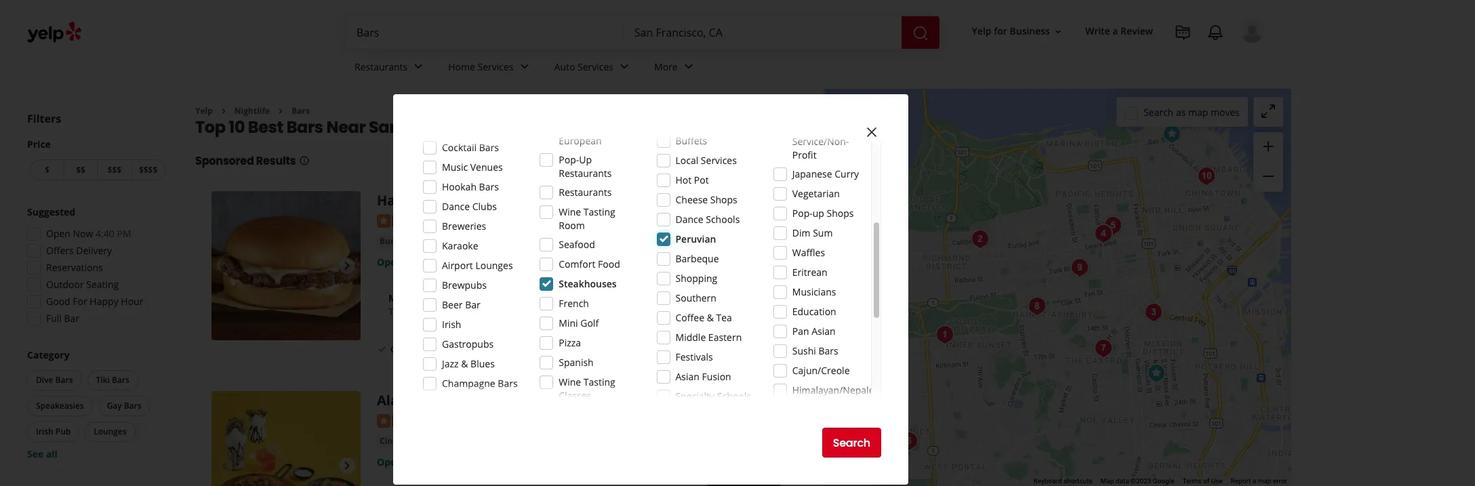 Task type: describe. For each thing, give the bounding box(es) containing it.
price group
[[27, 138, 168, 183]]

auto services link
[[543, 49, 643, 88]]

hard rock cafe link
[[377, 191, 480, 210]]

pop-up restaurants
[[559, 153, 612, 180]]

open for until
[[377, 255, 402, 268]]

2.8 (1.1k reviews)
[[456, 213, 531, 226]]

cheese
[[676, 193, 708, 206]]

schools for dance schools
[[706, 213, 740, 226]]

the sage & drifter image
[[931, 321, 958, 348]]

0 horizontal spatial shops
[[710, 193, 737, 206]]

menu
[[464, 305, 490, 318]]

french
[[559, 297, 589, 310]]

reviews)
[[495, 213, 531, 226]]

services for auto services
[[578, 60, 614, 73]]

1 vertical spatial hard rock cafe image
[[212, 191, 361, 341]]

hour
[[121, 295, 143, 308]]

lounges button
[[85, 422, 135, 442]]

previous image for alamo drafthouse cinema new mission
[[217, 458, 233, 474]]

yelp link
[[195, 105, 213, 117]]

vegetarian
[[792, 187, 840, 200]]

until
[[405, 255, 425, 268]]

dahlia lounge image
[[1140, 299, 1167, 326]]

16 checkmark v2 image for outdoor seating
[[377, 343, 388, 354]]

golf
[[580, 317, 599, 329]]

slideshow element for alamo drafthouse cinema new mission
[[212, 391, 361, 486]]

& for jazz
[[461, 357, 468, 370]]

2.8 star rating image
[[377, 214, 450, 228]]

dim sum
[[792, 226, 833, 239]]

gay bars
[[107, 400, 142, 411]]

moves
[[1211, 105, 1240, 118]]

data
[[1116, 477, 1129, 485]]

top 10 best bars near san francisco, california
[[195, 116, 570, 139]]

see all
[[27, 447, 58, 460]]

pan asian
[[792, 325, 836, 338]]

venues
[[470, 161, 503, 174]]

cocktail bars inside search dialog
[[442, 141, 499, 154]]

classes
[[559, 389, 591, 402]]

2 vertical spatial restaurants
[[559, 186, 612, 199]]

cajun/creole
[[792, 364, 850, 377]]

yelp for yelp for business
[[972, 25, 991, 38]]

offers
[[46, 244, 74, 257]]

comfort food
[[559, 258, 620, 270]]

keyboard
[[1034, 477, 1062, 485]]

user actions element
[[961, 17, 1283, 100]]

outdoor for outdoor seating
[[390, 344, 424, 355]]

all
[[46, 447, 58, 460]]

16 checkmark v2 image for delivery
[[465, 343, 476, 354]]

more link
[[643, 49, 708, 88]]

group containing category
[[24, 348, 168, 461]]

sum
[[813, 226, 833, 239]]

cocktail bars button
[[522, 234, 580, 248]]

24 chevron down v2 image for auto services
[[616, 59, 633, 75]]

pm for open until 10:00 pm
[[454, 255, 468, 268]]

24 chevron down v2 image for restaurants
[[410, 59, 427, 75]]

search for search
[[833, 435, 870, 450]]

irish for irish pub
[[36, 426, 53, 437]]

here
[[462, 291, 484, 304]]

mini golf
[[559, 317, 599, 329]]

drafthouse
[[424, 391, 500, 410]]

16 chevron right v2 image
[[218, 106, 229, 116]]

japanese curry
[[792, 167, 859, 180]]

kids
[[444, 305, 461, 318]]

search button
[[822, 428, 881, 458]]

schools for specialty schools
[[717, 390, 751, 403]]

education
[[792, 305, 836, 318]]

community
[[792, 121, 844, 134]]

bars inside button
[[124, 400, 142, 411]]

gay bars button
[[98, 396, 150, 416]]

francisco,
[[403, 116, 487, 139]]

pop- for up
[[559, 153, 579, 166]]

peruvian
[[676, 233, 716, 245]]

champagne
[[442, 377, 495, 390]]

seafood
[[559, 238, 595, 251]]

top
[[195, 116, 225, 139]]

restaurants inside business categories element
[[355, 60, 408, 73]]

a for report
[[1253, 477, 1256, 485]]

alamo drafthouse cinema new mission image
[[212, 391, 361, 486]]

fermentation lab image
[[1099, 212, 1126, 239]]

last call bar image
[[1090, 335, 1117, 362]]

cafe
[[450, 191, 480, 210]]

irish pub button
[[27, 422, 79, 442]]

report a map error link
[[1231, 477, 1287, 485]]

dive bars
[[36, 374, 73, 386]]

wine tasting classes
[[559, 376, 615, 402]]

cocktail bars inside button
[[524, 235, 577, 247]]

dance clubs
[[442, 200, 497, 213]]

zoom in image
[[1260, 138, 1276, 154]]

outdoor for outdoor seating
[[46, 278, 84, 291]]

16 chevron down v2 image
[[1053, 26, 1064, 37]]

cocktail bars link
[[522, 234, 580, 248]]

services for local services
[[701, 154, 737, 167]]

see all button
[[27, 447, 58, 460]]

16 chevron right v2 image
[[275, 106, 286, 116]]

mini bar sf image
[[1066, 254, 1093, 281]]

close image
[[864, 124, 880, 140]]

$
[[45, 164, 49, 176]]

room
[[559, 219, 585, 232]]

1 vertical spatial restaurants
[[559, 167, 612, 180]]

terms of use link
[[1183, 477, 1223, 485]]

japanese
[[792, 167, 832, 180]]

zam zam image
[[1023, 293, 1050, 320]]

eastern
[[708, 331, 742, 344]]

pop- for up
[[792, 207, 813, 220]]

up
[[579, 153, 592, 166]]

shopping
[[676, 272, 717, 285]]

auto services
[[554, 60, 614, 73]]

asian fusion
[[676, 370, 731, 383]]

american (traditional) button
[[419, 234, 516, 248]]

open for now
[[46, 227, 70, 240]]

category
[[27, 348, 70, 361]]

burgers button
[[377, 234, 414, 248]]

bars link
[[292, 105, 310, 117]]

use
[[1211, 477, 1223, 485]]

hard
[[377, 191, 410, 210]]

tiki
[[96, 374, 110, 386]]

european
[[559, 134, 602, 147]]

hot
[[676, 174, 692, 186]]

fisherman's
[[586, 235, 639, 248]]

yelp for 'yelp' link
[[195, 105, 213, 117]]

0 vertical spatial group
[[1253, 132, 1283, 192]]

irish for irish
[[442, 318, 461, 331]]

10:00
[[427, 255, 451, 268]]

shortcuts
[[1064, 477, 1092, 485]]

more
[[551, 305, 575, 318]]

expand map image
[[1260, 103, 1276, 119]]

google
[[1153, 477, 1174, 485]]

middle eastern
[[676, 331, 742, 344]]



Task type: locate. For each thing, give the bounding box(es) containing it.
1 vertical spatial slideshow element
[[212, 391, 361, 486]]

dance for dance clubs
[[442, 200, 470, 213]]

services inside search dialog
[[701, 154, 737, 167]]

hot pot
[[676, 174, 709, 186]]

magic
[[388, 291, 416, 304]]

pop-
[[559, 153, 579, 166], [792, 207, 813, 220]]

1 horizontal spatial a
[[1253, 477, 1256, 485]]

1 slideshow element from the top
[[212, 191, 361, 341]]

outdoor seating
[[390, 344, 454, 355]]

food
[[598, 258, 620, 270]]

1 24 chevron down v2 image from the left
[[616, 59, 633, 75]]

24 chevron down v2 image left auto
[[516, 59, 533, 75]]

group containing suggested
[[23, 205, 168, 329]]

dive bars button
[[27, 370, 82, 390]]

1 vertical spatial outdoor
[[390, 344, 424, 355]]

keyboard shortcuts
[[1034, 477, 1092, 485]]

search
[[1144, 105, 1174, 118], [833, 435, 870, 450]]

1 horizontal spatial services
[[578, 60, 614, 73]]

asian up sushi bars
[[812, 325, 836, 338]]

1 vertical spatial delivery
[[479, 344, 511, 355]]

sponsored results
[[195, 153, 296, 169]]

10
[[229, 116, 245, 139]]

16 info v2 image
[[299, 155, 309, 166]]

alamo drafthouse cinema new mission image
[[1143, 360, 1170, 387]]

wine inside wine tasting room
[[559, 205, 581, 218]]

24 chevron down v2 image inside home services link
[[516, 59, 533, 75]]

pm down the karaoke
[[454, 255, 468, 268]]

2 vertical spatial group
[[24, 348, 168, 461]]

hookah bars
[[442, 180, 499, 193]]

specialty
[[676, 390, 715, 403]]

burgers link
[[377, 234, 414, 248]]

new
[[423, 305, 441, 318]]

1 vertical spatial pm
[[454, 255, 468, 268]]

1 horizontal spatial dance
[[676, 213, 703, 226]]

1 tasting from the top
[[584, 205, 615, 218]]

4:40
[[96, 227, 114, 240]]

1 vertical spatial lounges
[[94, 426, 127, 437]]

bar for full bar
[[64, 312, 79, 325]]

24 chevron down v2 image inside more link
[[680, 59, 697, 75]]

1 vertical spatial shops
[[827, 207, 854, 220]]

wine tasting room
[[559, 205, 615, 232]]

a for write
[[1113, 25, 1118, 38]]

tasting for classes
[[584, 376, 615, 388]]

rock
[[414, 191, 446, 210]]

2 16 checkmark v2 image from the left
[[465, 343, 476, 354]]

keyboard shortcuts button
[[1034, 477, 1092, 486]]

irish inside search dialog
[[442, 318, 461, 331]]

pot
[[694, 174, 709, 186]]

2 horizontal spatial services
[[701, 154, 737, 167]]

search image
[[912, 25, 928, 41]]

0 vertical spatial &
[[707, 311, 714, 324]]

24 chevron down v2 image right more on the top left
[[680, 59, 697, 75]]

1 vertical spatial wine
[[559, 376, 581, 388]]

slideshow element for hard rock cafe
[[212, 191, 361, 341]]

modern
[[559, 121, 594, 134]]

1 horizontal spatial cinema
[[504, 391, 555, 410]]

next image for hard rock cafe
[[339, 258, 355, 274]]

scarlet lounge image
[[966, 226, 993, 253]]

services for home services
[[478, 60, 514, 73]]

next image
[[339, 258, 355, 274], [339, 458, 355, 474]]

0 horizontal spatial map
[[1188, 105, 1208, 118]]

search inside search button
[[833, 435, 870, 450]]

outdoor left seating
[[390, 344, 424, 355]]

local services
[[676, 154, 737, 167]]

search left as
[[1144, 105, 1174, 118]]

dance for dance schools
[[676, 213, 703, 226]]

1 vertical spatial open
[[377, 255, 402, 268]]

bars inside 'button'
[[112, 374, 129, 386]]

0 horizontal spatial delivery
[[76, 244, 112, 257]]

0 vertical spatial schools
[[706, 213, 740, 226]]

$$$$ button
[[131, 159, 165, 180]]

shops right up
[[827, 207, 854, 220]]

2 previous image from the top
[[217, 458, 233, 474]]

reservations
[[46, 261, 103, 274]]

1 vertical spatial previous image
[[217, 458, 233, 474]]

1 vertical spatial schools
[[717, 390, 751, 403]]

0 horizontal spatial cocktail bars
[[442, 141, 499, 154]]

tasting up mission
[[584, 376, 615, 388]]

sushi bars
[[792, 344, 838, 357]]

24 chevron down v2 image left home
[[410, 59, 427, 75]]

open down burgers link on the left of the page
[[377, 255, 402, 268]]

yelp left 16 chevron right v2 icon
[[195, 105, 213, 117]]

lounges inside button
[[94, 426, 127, 437]]

0 vertical spatial shops
[[710, 193, 737, 206]]

24 chevron down v2 image inside restaurants link
[[410, 59, 427, 75]]

try
[[388, 305, 402, 318]]

1 horizontal spatial delivery
[[479, 344, 511, 355]]

map for error
[[1258, 477, 1271, 485]]

pub
[[55, 426, 71, 437]]

search as map moves
[[1144, 105, 1240, 118]]

irish down kids
[[442, 318, 461, 331]]

business categories element
[[344, 49, 1264, 88]]

tasting
[[584, 205, 615, 218], [584, 376, 615, 388]]

delivery up blues
[[479, 344, 511, 355]]

1 vertical spatial bar
[[64, 312, 79, 325]]

alamo
[[377, 391, 420, 410]]

0 vertical spatial map
[[1188, 105, 1208, 118]]

pm inside group
[[117, 227, 131, 240]]

0 vertical spatial slideshow element
[[212, 191, 361, 341]]

notifications image
[[1207, 24, 1224, 41]]

tasting up the room
[[584, 205, 615, 218]]

map data ©2023 google
[[1101, 477, 1174, 485]]

1 horizontal spatial yelp
[[972, 25, 991, 38]]

search for search as map moves
[[1144, 105, 1174, 118]]

2 wine from the top
[[559, 376, 581, 388]]

1 vertical spatial cocktail bars
[[524, 235, 577, 247]]

0 horizontal spatial 16 checkmark v2 image
[[377, 343, 388, 354]]

0 vertical spatial wine
[[559, 205, 581, 218]]

search up google 'image'
[[833, 435, 870, 450]]

services right auto
[[578, 60, 614, 73]]

24 chevron down v2 image inside auto services link
[[616, 59, 633, 75]]

& left "tea"
[[707, 311, 714, 324]]

1 previous image from the top
[[217, 258, 233, 274]]

cocktail up music
[[442, 141, 477, 154]]

bar for beer bar
[[465, 298, 480, 311]]

spanish
[[559, 356, 594, 369]]

previous image
[[217, 258, 233, 274], [217, 458, 233, 474]]

sushi
[[792, 344, 816, 357]]

0 vertical spatial tasting
[[584, 205, 615, 218]]

kennedy's indian curry house & irish pub image
[[1158, 121, 1185, 148]]

our
[[405, 305, 420, 318]]

1 vertical spatial a
[[1253, 477, 1256, 485]]

lounges inside search dialog
[[476, 259, 513, 272]]

0 vertical spatial pop-
[[559, 153, 579, 166]]

seating
[[86, 278, 119, 291]]

0 horizontal spatial asian
[[676, 370, 700, 383]]

2 24 chevron down v2 image from the left
[[516, 59, 533, 75]]

1 horizontal spatial pm
[[454, 255, 468, 268]]

next image for alamo drafthouse cinema new mission
[[339, 458, 355, 474]]

coffee & tea
[[676, 311, 732, 324]]

0 vertical spatial next image
[[339, 258, 355, 274]]

1 horizontal spatial asian
[[812, 325, 836, 338]]

1 vertical spatial search
[[833, 435, 870, 450]]

dance down "cheese"
[[676, 213, 703, 226]]

16 checkmark v2 image
[[377, 343, 388, 354], [465, 343, 476, 354]]

off
[[446, 291, 459, 304]]

pop- up dim
[[792, 207, 813, 220]]

yelp for business button
[[966, 19, 1069, 44]]

pop- down the european
[[559, 153, 579, 166]]

asian down festivals
[[676, 370, 700, 383]]

1 horizontal spatial map
[[1258, 477, 1271, 485]]

(traditional)
[[463, 235, 514, 247]]

& right 'jazz'
[[461, 357, 468, 370]]

dance up '2.8'
[[442, 200, 470, 213]]

terms of use
[[1183, 477, 1223, 485]]

pop- inside pop-up restaurants
[[559, 153, 579, 166]]

of
[[1203, 477, 1210, 485]]

tasting inside wine tasting room
[[584, 205, 615, 218]]

cocktail inside cocktail bars button
[[524, 235, 557, 247]]

2 slideshow element from the top
[[212, 391, 361, 486]]

1 16 checkmark v2 image from the left
[[377, 343, 388, 354]]

1 vertical spatial pop-
[[792, 207, 813, 220]]

magic kicks off here try our new kids menu today! read more
[[388, 291, 575, 318]]

0 horizontal spatial dance
[[442, 200, 470, 213]]

0 horizontal spatial pm
[[117, 227, 131, 240]]

open now 4:40 pm
[[46, 227, 131, 240]]

mini
[[559, 317, 578, 329]]

0 horizontal spatial bar
[[64, 312, 79, 325]]

delivery down open now 4:40 pm
[[76, 244, 112, 257]]

1 vertical spatial cocktail
[[524, 235, 557, 247]]

1 horizontal spatial irish
[[442, 318, 461, 331]]

0 horizontal spatial &
[[461, 357, 468, 370]]

restaurants down pop-up restaurants
[[559, 186, 612, 199]]

1 vertical spatial &
[[461, 357, 468, 370]]

champagne bars
[[442, 377, 518, 390]]

shops
[[710, 193, 737, 206], [827, 207, 854, 220]]

cinema left new
[[504, 391, 555, 410]]

cinema down 3.5 star rating image
[[380, 435, 410, 446]]

tiki bars button
[[87, 370, 138, 390]]

& for coffee
[[707, 311, 714, 324]]

irish left the pub
[[36, 426, 53, 437]]

1 24 chevron down v2 image from the left
[[410, 59, 427, 75]]

0 vertical spatial hard rock cafe image
[[1179, 98, 1206, 125]]

full
[[46, 312, 62, 325]]

0 vertical spatial bar
[[465, 298, 480, 311]]

outdoor inside group
[[46, 278, 84, 291]]

restaurants
[[355, 60, 408, 73], [559, 167, 612, 180], [559, 186, 612, 199]]

wine up classes on the bottom left
[[559, 376, 581, 388]]

3.5 star rating image
[[377, 414, 450, 428]]

coffee
[[676, 311, 704, 324]]

0 horizontal spatial hard rock cafe image
[[212, 191, 361, 341]]

0 vertical spatial previous image
[[217, 258, 233, 274]]

delivery inside group
[[76, 244, 112, 257]]

0 horizontal spatial lounges
[[94, 426, 127, 437]]

1 horizontal spatial &
[[707, 311, 714, 324]]

lounges down (traditional)
[[476, 259, 513, 272]]

2.8
[[456, 213, 469, 226]]

1 next image from the top
[[339, 258, 355, 274]]

0 vertical spatial cinema
[[504, 391, 555, 410]]

0 horizontal spatial 24 chevron down v2 image
[[616, 59, 633, 75]]

1 wine from the top
[[559, 205, 581, 218]]

nightlife
[[234, 105, 270, 117]]

cocktail down reviews)
[[524, 235, 557, 247]]

1 horizontal spatial cocktail
[[524, 235, 557, 247]]

1 vertical spatial tasting
[[584, 376, 615, 388]]

for
[[73, 295, 87, 308]]

cocktail bars down the room
[[524, 235, 577, 247]]

home
[[448, 60, 475, 73]]

american (traditional) link
[[419, 234, 516, 248]]

yelp for business
[[972, 25, 1050, 38]]

1 horizontal spatial pop-
[[792, 207, 813, 220]]

outdoor up the good
[[46, 278, 84, 291]]

lost and found image
[[895, 428, 922, 455]]

modern european
[[559, 121, 602, 147]]

cocktail bars
[[442, 141, 499, 154], [524, 235, 577, 247]]

cocktail bars up music venues
[[442, 141, 499, 154]]

gastropubs
[[442, 338, 494, 350]]

0 vertical spatial search
[[1144, 105, 1174, 118]]

search dialog
[[0, 0, 1475, 486]]

wine for wine tasting room
[[559, 205, 581, 218]]

wine up the room
[[559, 205, 581, 218]]

bar inside search dialog
[[465, 298, 480, 311]]

map for moves
[[1188, 105, 1208, 118]]

gay
[[107, 400, 122, 411]]

buffets
[[676, 134, 707, 147]]

$$
[[76, 164, 85, 176]]

services up pot
[[701, 154, 737, 167]]

wine for wine tasting classes
[[559, 376, 581, 388]]

open up offers at the bottom
[[46, 227, 70, 240]]

restaurants down up
[[559, 167, 612, 180]]

pm for open now 4:40 pm
[[117, 227, 131, 240]]

a right report
[[1253, 477, 1256, 485]]

0 vertical spatial outdoor
[[46, 278, 84, 291]]

0 horizontal spatial yelp
[[195, 105, 213, 117]]

0 vertical spatial restaurants
[[355, 60, 408, 73]]

outdoor
[[46, 278, 84, 291], [390, 344, 424, 355]]

kicks
[[419, 291, 443, 304]]

0 horizontal spatial 24 chevron down v2 image
[[410, 59, 427, 75]]

terms
[[1183, 477, 1202, 485]]

irish inside button
[[36, 426, 53, 437]]

0 horizontal spatial pop-
[[559, 153, 579, 166]]

report a map error
[[1231, 477, 1287, 485]]

0 horizontal spatial cocktail
[[442, 141, 477, 154]]

1 vertical spatial map
[[1258, 477, 1271, 485]]

map left error
[[1258, 477, 1271, 485]]

see
[[27, 447, 44, 460]]

offers delivery
[[46, 244, 112, 257]]

dive
[[36, 374, 53, 386]]

services right home
[[478, 60, 514, 73]]

0 horizontal spatial services
[[478, 60, 514, 73]]

local
[[676, 154, 698, 167]]

restaurants up the top 10 best bars near san francisco, california
[[355, 60, 408, 73]]

clubs
[[472, 200, 497, 213]]

group
[[1253, 132, 1283, 192], [23, 205, 168, 329], [24, 348, 168, 461]]

24 chevron down v2 image right auto services
[[616, 59, 633, 75]]

map right as
[[1188, 105, 1208, 118]]

schools down fusion at bottom
[[717, 390, 751, 403]]

2 24 chevron down v2 image from the left
[[680, 59, 697, 75]]

wine inside the wine tasting classes
[[559, 376, 581, 388]]

0 vertical spatial irish
[[442, 318, 461, 331]]

1 horizontal spatial 24 chevron down v2 image
[[516, 59, 533, 75]]

1 vertical spatial asian
[[676, 370, 700, 383]]

tasting for room
[[584, 205, 615, 218]]

1 horizontal spatial hard rock cafe image
[[1179, 98, 1206, 125]]

yelp left for
[[972, 25, 991, 38]]

tiki bars
[[96, 374, 129, 386]]

0 vertical spatial asian
[[812, 325, 836, 338]]

0 vertical spatial delivery
[[76, 244, 112, 257]]

0 vertical spatial cocktail
[[442, 141, 477, 154]]

1 horizontal spatial cocktail bars
[[524, 235, 577, 247]]

bar right the full on the bottom of page
[[64, 312, 79, 325]]

breweries
[[442, 220, 486, 233]]

0 horizontal spatial search
[[833, 435, 870, 450]]

good for happy hour
[[46, 295, 143, 308]]

open down cinema link
[[377, 455, 402, 468]]

24 chevron down v2 image
[[410, 59, 427, 75], [516, 59, 533, 75]]

yelp inside button
[[972, 25, 991, 38]]

projects image
[[1175, 24, 1191, 41]]

bar right beer
[[465, 298, 480, 311]]

slideshow element
[[212, 191, 361, 341], [212, 391, 361, 486]]

1 horizontal spatial lounges
[[476, 259, 513, 272]]

community service/non- profit
[[792, 121, 849, 161]]

cinema inside button
[[380, 435, 410, 446]]

lion's den bar and lounge image
[[1193, 163, 1220, 190]]

16 checkmark v2 image up jazz & blues
[[465, 343, 476, 354]]

2 vertical spatial open
[[377, 455, 402, 468]]

1 vertical spatial group
[[23, 205, 168, 329]]

24 chevron down v2 image
[[616, 59, 633, 75], [680, 59, 697, 75]]

None search field
[[346, 16, 942, 49]]

speakeasies button
[[27, 396, 93, 416]]

1 horizontal spatial 16 checkmark v2 image
[[465, 343, 476, 354]]

previous image for hard rock cafe
[[217, 258, 233, 274]]

tasting inside the wine tasting classes
[[584, 376, 615, 388]]

0 vertical spatial yelp
[[972, 25, 991, 38]]

2 tasting from the top
[[584, 376, 615, 388]]

24 chevron down v2 image for home services
[[516, 59, 533, 75]]

1 vertical spatial cinema
[[380, 435, 410, 446]]

0 vertical spatial open
[[46, 227, 70, 240]]

pm right 4:40
[[117, 227, 131, 240]]

zoom out image
[[1260, 168, 1276, 185]]

cinema link
[[377, 434, 413, 448]]

fisherman's wharf
[[586, 235, 668, 248]]

shops up dance schools
[[710, 193, 737, 206]]

a right write
[[1113, 25, 1118, 38]]

cocktail inside search dialog
[[442, 141, 477, 154]]

1 horizontal spatial shops
[[827, 207, 854, 220]]

yelp
[[972, 25, 991, 38], [195, 105, 213, 117]]

0 vertical spatial lounges
[[476, 259, 513, 272]]

0 horizontal spatial a
[[1113, 25, 1118, 38]]

1 vertical spatial yelp
[[195, 105, 213, 117]]

0 vertical spatial a
[[1113, 25, 1118, 38]]

schools down cheese shops on the top of the page
[[706, 213, 740, 226]]

16 checkmark v2 image left outdoor seating
[[377, 343, 388, 354]]

hard rock cafe image inside map region
[[1179, 98, 1206, 125]]

2 next image from the top
[[339, 458, 355, 474]]

1 horizontal spatial 24 chevron down v2 image
[[680, 59, 697, 75]]

specialty schools
[[676, 390, 751, 403]]

0 horizontal spatial cinema
[[380, 435, 410, 446]]

1 horizontal spatial outdoor
[[390, 344, 424, 355]]

24 chevron down v2 image for more
[[680, 59, 697, 75]]

the social study image
[[1090, 220, 1117, 247]]

lounges down gay
[[94, 426, 127, 437]]

map region
[[760, 52, 1454, 486]]

1 horizontal spatial search
[[1144, 105, 1174, 118]]

1 horizontal spatial bar
[[465, 298, 480, 311]]

hookah
[[442, 180, 477, 193]]

hard rock cafe image
[[1179, 98, 1206, 125], [212, 191, 361, 341]]

schools
[[706, 213, 740, 226], [717, 390, 751, 403]]

0 vertical spatial cocktail bars
[[442, 141, 499, 154]]

google image
[[828, 468, 872, 486]]

open inside group
[[46, 227, 70, 240]]

0 horizontal spatial outdoor
[[46, 278, 84, 291]]



Task type: vqa. For each thing, say whether or not it's contained in the screenshot.
Hookah at the top
yes



